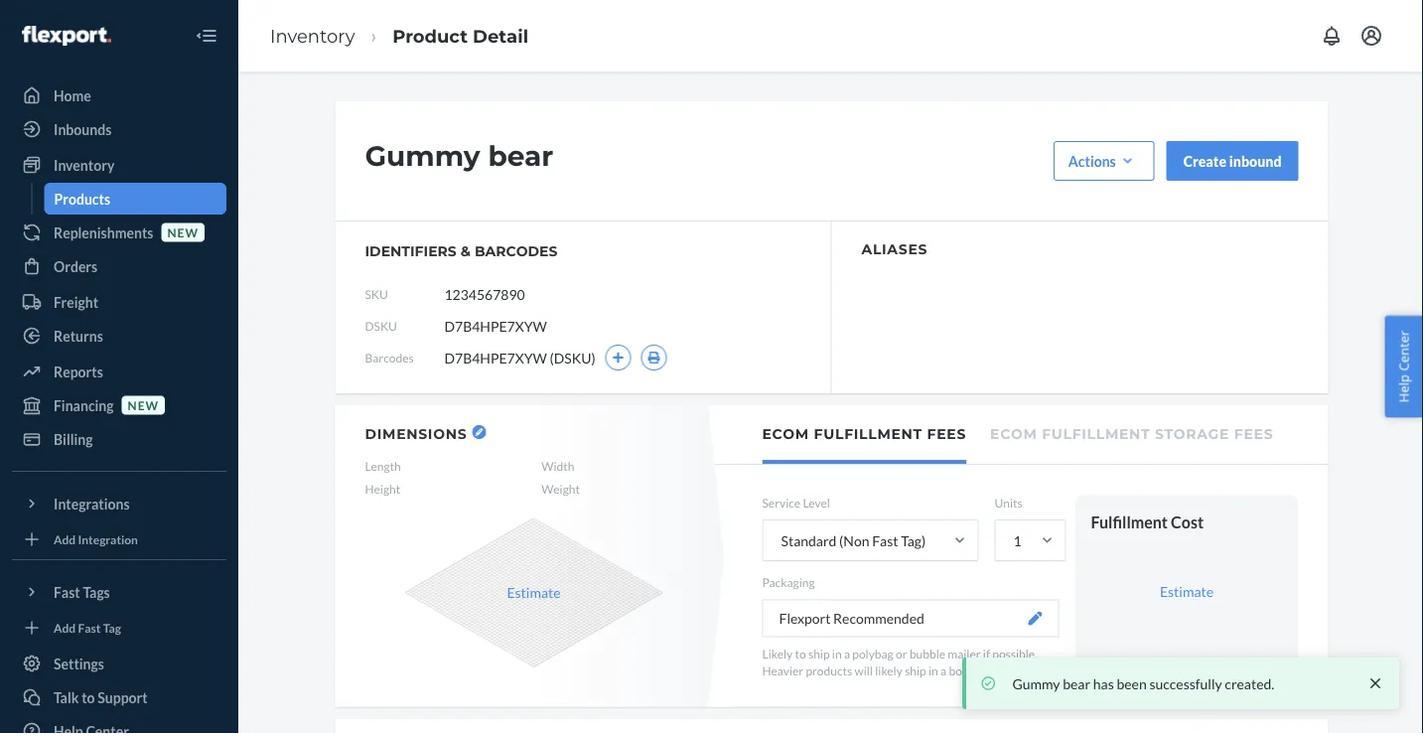 Task type: describe. For each thing, give the bounding box(es) containing it.
create inbound button
[[1167, 141, 1299, 181]]

billing link
[[12, 423, 226, 455]]

add for add integration
[[54, 532, 76, 546]]

reports link
[[12, 356, 226, 387]]

will
[[855, 663, 873, 677]]

returns
[[54, 327, 103, 344]]

close toast image
[[1366, 673, 1386, 693]]

integration
[[78, 532, 138, 546]]

breadcrumbs navigation
[[254, 7, 544, 65]]

barcodes
[[365, 350, 414, 364]]

sku
[[365, 287, 388, 301]]

products
[[806, 663, 853, 677]]

integrations
[[54, 495, 130, 512]]

(non
[[839, 532, 870, 549]]

packaging
[[762, 575, 815, 590]]

products
[[54, 190, 110, 207]]

ecom for ecom fulfillment fees
[[762, 426, 810, 443]]

possible.
[[993, 646, 1038, 660]]

d7b4hpe7xyw (dsku)
[[445, 349, 596, 366]]

gummy for gummy bear
[[365, 139, 480, 173]]

actions
[[1069, 152, 1116, 169]]

width
[[542, 459, 575, 473]]

support
[[98, 689, 148, 706]]

1 vertical spatial ship
[[905, 663, 927, 677]]

1 fees from the left
[[927, 426, 967, 443]]

estimate for "estimate" link
[[1160, 582, 1214, 599]]

tag
[[103, 620, 121, 635]]

billing
[[54, 431, 93, 448]]

home
[[54, 87, 91, 104]]

new for replenishments
[[167, 225, 199, 239]]

ecom fulfillment fees tab
[[762, 405, 967, 464]]

flexport logo image
[[22, 26, 111, 46]]

talk to support
[[54, 689, 148, 706]]

height
[[365, 482, 401, 496]]

gummy bear
[[365, 139, 554, 173]]

pen image
[[1029, 611, 1043, 625]]

likely
[[875, 663, 903, 677]]

identifiers
[[365, 243, 457, 260]]

level
[[803, 496, 830, 510]]

freight link
[[12, 286, 226, 318]]

settings
[[54, 655, 104, 672]]

help center button
[[1385, 316, 1423, 418]]

1
[[1014, 532, 1022, 549]]

bear for gummy bear has been successfully created.
[[1063, 675, 1091, 692]]

create inbound
[[1184, 152, 1282, 169]]

successfully
[[1150, 675, 1222, 692]]

fast tags button
[[12, 576, 226, 608]]

&
[[461, 243, 471, 260]]

product
[[393, 25, 468, 47]]

0 horizontal spatial inventory link
[[12, 149, 226, 181]]

dimensions
[[365, 425, 467, 442]]

1 horizontal spatial in
[[929, 663, 938, 677]]

fulfillment cost
[[1091, 512, 1204, 531]]

d7b4hpe7xyw for d7b4hpe7xyw (dsku)
[[445, 349, 547, 366]]

returns link
[[12, 320, 226, 352]]

or
[[896, 646, 907, 660]]

ecom fulfillment storage fees
[[990, 426, 1274, 443]]

talk
[[54, 689, 79, 706]]

integrations button
[[12, 488, 226, 520]]

fulfillment for storage
[[1042, 426, 1151, 443]]

estimate button
[[507, 582, 561, 602]]

identifiers & barcodes
[[365, 243, 558, 260]]

inbounds
[[54, 121, 112, 138]]

inbounds link
[[12, 113, 226, 145]]

heavier
[[762, 663, 804, 677]]

if
[[983, 646, 990, 660]]

tags
[[83, 584, 110, 600]]

new for financing
[[128, 398, 159, 412]]

open account menu image
[[1360, 24, 1384, 48]]

replenishments
[[54, 224, 153, 241]]

weight
[[542, 482, 580, 496]]

center
[[1395, 330, 1413, 371]]

fast tags
[[54, 584, 110, 600]]

to for talk
[[82, 689, 95, 706]]

recommended
[[833, 610, 925, 627]]

storage
[[1155, 426, 1230, 443]]

flexport
[[779, 610, 831, 627]]

fulfillment left cost
[[1091, 512, 1168, 531]]

mailer
[[948, 646, 981, 660]]

created.
[[1225, 675, 1275, 692]]

box.
[[949, 663, 971, 677]]

product detail link
[[393, 25, 529, 47]]

to for likely
[[795, 646, 806, 660]]



Task type: vqa. For each thing, say whether or not it's contained in the screenshot.
a
yes



Task type: locate. For each thing, give the bounding box(es) containing it.
add fast tag
[[54, 620, 121, 635]]

fast left 'tag)'
[[872, 532, 898, 549]]

1 vertical spatial to
[[82, 689, 95, 706]]

d7b4hpe7xyw for d7b4hpe7xyw
[[445, 317, 547, 334]]

to right talk on the bottom
[[82, 689, 95, 706]]

has
[[1093, 675, 1114, 692]]

1 horizontal spatial ship
[[905, 663, 927, 677]]

orders link
[[12, 250, 226, 282]]

1 horizontal spatial a
[[941, 663, 947, 677]]

bear for gummy bear
[[488, 139, 554, 173]]

1 d7b4hpe7xyw from the top
[[445, 317, 547, 334]]

product detail
[[393, 25, 529, 47]]

1 horizontal spatial new
[[167, 225, 199, 239]]

0 vertical spatial bear
[[488, 139, 554, 173]]

ecom for ecom fulfillment storage fees
[[990, 426, 1038, 443]]

flexport recommended button
[[762, 599, 1059, 637]]

ship
[[809, 646, 830, 660], [905, 663, 927, 677]]

bear up "barcodes"
[[488, 139, 554, 173]]

1 vertical spatial inventory
[[54, 156, 115, 173]]

0 vertical spatial fast
[[872, 532, 898, 549]]

new down products link
[[167, 225, 199, 239]]

bubble
[[910, 646, 946, 660]]

help
[[1395, 375, 1413, 403]]

0 horizontal spatial in
[[832, 646, 842, 660]]

tab list
[[715, 405, 1329, 465]]

flexport recommended
[[779, 610, 925, 627]]

ecom fulfillment fees
[[762, 426, 967, 443]]

1 vertical spatial inventory link
[[12, 149, 226, 181]]

ship down the bubble
[[905, 663, 927, 677]]

gummy up identifiers
[[365, 139, 480, 173]]

add for add fast tag
[[54, 620, 76, 635]]

inventory link inside breadcrumbs navigation
[[270, 25, 355, 47]]

units
[[995, 496, 1023, 510]]

length
[[365, 459, 401, 473]]

0 vertical spatial in
[[832, 646, 842, 660]]

0 horizontal spatial ship
[[809, 646, 830, 660]]

2 add from the top
[[54, 620, 76, 635]]

products link
[[44, 183, 226, 215]]

0 horizontal spatial estimate
[[507, 584, 561, 601]]

0 horizontal spatial to
[[82, 689, 95, 706]]

bear left has
[[1063, 675, 1091, 692]]

bear
[[488, 139, 554, 173], [1063, 675, 1091, 692]]

a left box.
[[941, 663, 947, 677]]

1 ecom from the left
[[762, 426, 810, 443]]

1 vertical spatial bear
[[1063, 675, 1091, 692]]

print image
[[647, 352, 661, 364]]

1 add from the top
[[54, 532, 76, 546]]

add inside the add integration link
[[54, 532, 76, 546]]

0 vertical spatial inventory
[[270, 25, 355, 47]]

fast inside add fast tag link
[[78, 620, 101, 635]]

to
[[795, 646, 806, 660], [82, 689, 95, 706]]

gummy down possible.
[[1013, 675, 1060, 692]]

add fast tag link
[[12, 616, 226, 640]]

0 vertical spatial d7b4hpe7xyw
[[445, 317, 547, 334]]

inventory inside breadcrumbs navigation
[[270, 25, 355, 47]]

2 ecom from the left
[[990, 426, 1038, 443]]

0 horizontal spatial new
[[128, 398, 159, 412]]

new down reports link
[[128, 398, 159, 412]]

add integration
[[54, 532, 138, 546]]

ecom up service
[[762, 426, 810, 443]]

fast left the tags
[[54, 584, 80, 600]]

add inside add fast tag link
[[54, 620, 76, 635]]

0 horizontal spatial inventory
[[54, 156, 115, 173]]

gummy for gummy bear has been successfully created.
[[1013, 675, 1060, 692]]

orders
[[54, 258, 98, 275]]

to inside likely to ship in a polybag or bubble mailer if possible. heavier products will likely ship in a box.
[[795, 646, 806, 660]]

add left integration
[[54, 532, 76, 546]]

ecom
[[762, 426, 810, 443], [990, 426, 1038, 443]]

in
[[832, 646, 842, 660], [929, 663, 938, 677]]

settings link
[[12, 648, 226, 679]]

inbound
[[1230, 152, 1282, 169]]

0 horizontal spatial ecom
[[762, 426, 810, 443]]

tab list containing ecom fulfillment fees
[[715, 405, 1329, 465]]

fulfillment left storage
[[1042, 426, 1151, 443]]

add up the settings
[[54, 620, 76, 635]]

fees
[[927, 426, 967, 443], [1235, 426, 1274, 443]]

talk to support button
[[12, 681, 226, 713]]

service level
[[762, 496, 830, 510]]

1 horizontal spatial to
[[795, 646, 806, 660]]

dsku
[[365, 318, 397, 333]]

home link
[[12, 79, 226, 111]]

1 horizontal spatial fees
[[1235, 426, 1274, 443]]

a
[[844, 646, 850, 660], [941, 663, 947, 677]]

polybag
[[853, 646, 894, 660]]

1 horizontal spatial gummy
[[1013, 675, 1060, 692]]

1 vertical spatial d7b4hpe7xyw
[[445, 349, 547, 366]]

likely to ship in a polybag or bubble mailer if possible. heavier products will likely ship in a box.
[[762, 646, 1038, 677]]

2 vertical spatial fast
[[78, 620, 101, 635]]

fast inside fast tags "dropdown button"
[[54, 584, 80, 600]]

1 horizontal spatial inventory
[[270, 25, 355, 47]]

0 horizontal spatial bear
[[488, 139, 554, 173]]

cost
[[1171, 512, 1204, 531]]

0 horizontal spatial gummy
[[365, 139, 480, 173]]

reports
[[54, 363, 103, 380]]

fulfillment up level on the bottom right of page
[[814, 426, 923, 443]]

0 vertical spatial gummy
[[365, 139, 480, 173]]

d7b4hpe7xyw up d7b4hpe7xyw (dsku)
[[445, 317, 547, 334]]

1 vertical spatial gummy
[[1013, 675, 1060, 692]]

1 vertical spatial fast
[[54, 584, 80, 600]]

0 horizontal spatial a
[[844, 646, 850, 660]]

pencil alt image
[[475, 428, 483, 436]]

in up products
[[832, 646, 842, 660]]

ship up products
[[809, 646, 830, 660]]

gummy
[[365, 139, 480, 173], [1013, 675, 1060, 692]]

1 vertical spatial in
[[929, 663, 938, 677]]

open notifications image
[[1320, 24, 1344, 48]]

been
[[1117, 675, 1147, 692]]

gummy bear has been successfully created.
[[1013, 675, 1275, 692]]

estimate for estimate button
[[507, 584, 561, 601]]

0 vertical spatial ship
[[809, 646, 830, 660]]

0 vertical spatial a
[[844, 646, 850, 660]]

add integration link
[[12, 527, 226, 551]]

(dsku)
[[550, 349, 596, 366]]

to inside button
[[82, 689, 95, 706]]

1 vertical spatial a
[[941, 663, 947, 677]]

financing
[[54, 397, 114, 414]]

standard (non fast tag)
[[781, 532, 926, 549]]

1 horizontal spatial bear
[[1063, 675, 1091, 692]]

service
[[762, 496, 801, 510]]

fulfillment
[[814, 426, 923, 443], [1042, 426, 1151, 443], [1091, 512, 1168, 531]]

0 vertical spatial to
[[795, 646, 806, 660]]

close navigation image
[[195, 24, 219, 48]]

create
[[1184, 152, 1227, 169]]

2 d7b4hpe7xyw from the top
[[445, 349, 547, 366]]

inventory link
[[270, 25, 355, 47], [12, 149, 226, 181]]

to right likely
[[795, 646, 806, 660]]

likely
[[762, 646, 793, 660]]

barcodes
[[475, 243, 558, 260]]

plus image
[[612, 352, 625, 364]]

detail
[[473, 25, 529, 47]]

None text field
[[445, 275, 592, 313]]

fulfillment for fees
[[814, 426, 923, 443]]

new
[[167, 225, 199, 239], [128, 398, 159, 412]]

0 vertical spatial inventory link
[[270, 25, 355, 47]]

0 vertical spatial new
[[167, 225, 199, 239]]

1 vertical spatial new
[[128, 398, 159, 412]]

in down the bubble
[[929, 663, 938, 677]]

inventory
[[270, 25, 355, 47], [54, 156, 115, 173]]

a up products
[[844, 646, 850, 660]]

aliases
[[862, 240, 928, 257]]

tag)
[[901, 532, 926, 549]]

estimate link
[[1160, 582, 1214, 599]]

ecom fulfillment storage fees tab
[[990, 405, 1274, 460]]

1 horizontal spatial estimate
[[1160, 582, 1214, 599]]

ecom inside ecom fulfillment storage fees tab
[[990, 426, 1038, 443]]

ecom inside ecom fulfillment fees tab
[[762, 426, 810, 443]]

actions button
[[1054, 141, 1155, 181]]

1 vertical spatial add
[[54, 620, 76, 635]]

fast left the tag
[[78, 620, 101, 635]]

standard
[[781, 532, 837, 549]]

0 vertical spatial add
[[54, 532, 76, 546]]

1 horizontal spatial inventory link
[[270, 25, 355, 47]]

add
[[54, 532, 76, 546], [54, 620, 76, 635]]

help center
[[1395, 330, 1413, 403]]

1 horizontal spatial ecom
[[990, 426, 1038, 443]]

0 horizontal spatial fees
[[927, 426, 967, 443]]

ecom up units
[[990, 426, 1038, 443]]

2 fees from the left
[[1235, 426, 1274, 443]]

fast
[[872, 532, 898, 549], [54, 584, 80, 600], [78, 620, 101, 635]]

d7b4hpe7xyw up pencil alt icon on the left of page
[[445, 349, 547, 366]]

freight
[[54, 294, 98, 310]]



